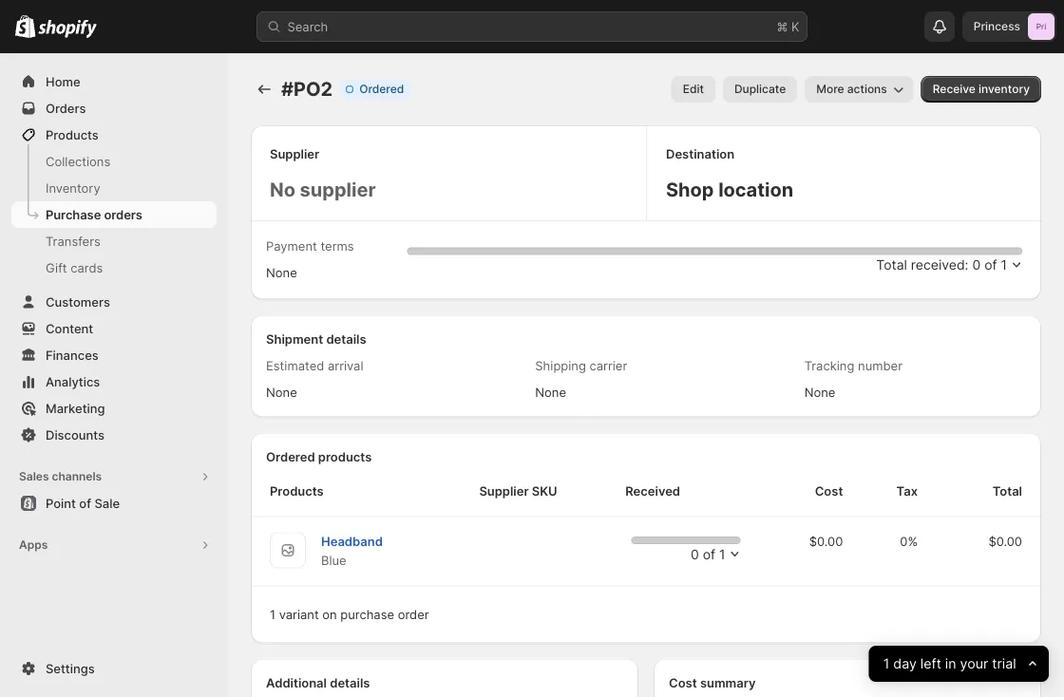 Task type: vqa. For each thing, say whether or not it's contained in the screenshot.
0 of 1's of
yes



Task type: locate. For each thing, give the bounding box(es) containing it.
1 horizontal spatial ordered
[[359, 82, 404, 96]]

cost left summary
[[669, 676, 697, 691]]

1 vertical spatial total
[[993, 484, 1023, 499]]

edit
[[683, 82, 704, 96]]

purchase
[[341, 608, 395, 623]]

cost left 'tax'
[[815, 484, 843, 499]]

products down ordered products
[[270, 484, 324, 499]]

location
[[719, 178, 794, 202]]

none for tracking number
[[805, 385, 836, 400]]

of left the sale
[[79, 496, 91, 511]]

cost
[[815, 484, 843, 499], [669, 676, 697, 691]]

supplier
[[270, 146, 320, 161], [479, 484, 529, 499]]

content
[[46, 321, 93, 336]]

destination
[[666, 146, 735, 161]]

1 left day
[[884, 656, 890, 673]]

of for 0 of 1
[[703, 547, 716, 563]]

0 vertical spatial details
[[326, 332, 367, 347]]

of down received products progress bar
[[703, 547, 716, 563]]

1 vertical spatial 0
[[691, 547, 699, 563]]

1
[[1001, 257, 1008, 273], [720, 547, 726, 563], [270, 608, 276, 623], [884, 656, 890, 673]]

0 vertical spatial ordered
[[359, 82, 404, 96]]

1 vertical spatial of
[[79, 496, 91, 511]]

0 vertical spatial 0
[[973, 257, 981, 273]]

supplier up no at the left of the page
[[270, 146, 320, 161]]

0 horizontal spatial 0
[[691, 547, 699, 563]]

0 horizontal spatial of
[[79, 496, 91, 511]]

0 down received products progress bar
[[691, 547, 699, 563]]

cost for cost
[[815, 484, 843, 499]]

supplier for supplier sku
[[479, 484, 529, 499]]

1 day left in your trial
[[884, 656, 1017, 673]]

1 right : at the right of page
[[1001, 257, 1008, 273]]

your
[[961, 656, 989, 673]]

0 horizontal spatial total
[[877, 257, 908, 273]]

none
[[266, 265, 297, 280], [266, 385, 297, 400], [535, 385, 567, 400], [805, 385, 836, 400]]

0 vertical spatial supplier
[[270, 146, 320, 161]]

cost summary
[[669, 676, 756, 691]]

more actions button
[[805, 76, 914, 103]]

supplier sku
[[479, 484, 558, 499]]

blue
[[321, 554, 347, 568]]

details right additional
[[330, 676, 370, 691]]

apps
[[19, 539, 48, 552]]

products up collections
[[46, 127, 99, 142]]

shipping
[[535, 359, 586, 374]]

1 down received products progress bar
[[720, 547, 726, 563]]

home link
[[11, 68, 217, 95]]

1 $0.00 from the left
[[810, 535, 843, 549]]

finances link
[[11, 342, 217, 369]]

supplier left sku
[[479, 484, 529, 499]]

2 $0.00 from the left
[[989, 535, 1023, 549]]

ordered left the products
[[266, 450, 315, 465]]

of right : at the right of page
[[985, 257, 998, 273]]

headband link
[[321, 535, 383, 549]]

sales channels
[[19, 470, 102, 484]]

1 horizontal spatial of
[[703, 547, 716, 563]]

ordered right #po2
[[359, 82, 404, 96]]

purchase orders
[[46, 207, 142, 222]]

shipping carrier
[[535, 359, 628, 374]]

point of sale button
[[0, 491, 228, 517]]

payment
[[266, 239, 317, 253]]

sale
[[94, 496, 120, 511]]

0 horizontal spatial $0.00
[[810, 535, 843, 549]]

2 vertical spatial of
[[703, 547, 716, 563]]

2 horizontal spatial of
[[985, 257, 998, 273]]

products link
[[11, 122, 217, 148]]

ordered
[[359, 82, 404, 96], [266, 450, 315, 465]]

0 vertical spatial cost
[[815, 484, 843, 499]]

home
[[46, 74, 80, 89]]

of inside point of sale link
[[79, 496, 91, 511]]

details up arrival
[[326, 332, 367, 347]]

shopify image
[[15, 15, 35, 38]]

of
[[985, 257, 998, 273], [79, 496, 91, 511], [703, 547, 716, 563]]

none down the tracking
[[805, 385, 836, 400]]

of inside 0 of 1 dropdown button
[[703, 547, 716, 563]]

total for total
[[993, 484, 1023, 499]]

supplier
[[300, 178, 376, 202]]

1 vertical spatial cost
[[669, 676, 697, 691]]

summary
[[700, 676, 756, 691]]

collections link
[[11, 148, 217, 175]]

0 inside dropdown button
[[691, 547, 699, 563]]

none down "payment"
[[266, 265, 297, 280]]

left
[[921, 656, 942, 673]]

0 horizontal spatial ordered
[[266, 450, 315, 465]]

none down estimated
[[266, 385, 297, 400]]

inventory
[[46, 181, 100, 195]]

headband blue
[[321, 535, 383, 568]]

finances
[[46, 348, 99, 363]]

1 inside 0 of 1 dropdown button
[[720, 547, 726, 563]]

1 vertical spatial details
[[330, 676, 370, 691]]

edit link
[[672, 76, 716, 103]]

0 of 1 button
[[626, 536, 745, 565]]

0 vertical spatial of
[[985, 257, 998, 273]]

1 horizontal spatial products
[[270, 484, 324, 499]]

gift cards
[[46, 260, 103, 275]]

1 vertical spatial ordered
[[266, 450, 315, 465]]

no supplier
[[270, 178, 376, 202]]

marketing link
[[11, 395, 217, 422]]

received products progress bar
[[631, 537, 741, 545]]

1 inside the 1 day left in your trial dropdown button
[[884, 656, 890, 673]]

k
[[792, 19, 800, 34]]

payment terms
[[266, 239, 354, 253]]

none down shipping
[[535, 385, 567, 400]]

0%
[[900, 535, 918, 549]]

1 horizontal spatial $0.00
[[989, 535, 1023, 549]]

channels
[[52, 470, 102, 484]]

transfers
[[46, 234, 101, 249]]

1 horizontal spatial cost
[[815, 484, 843, 499]]

0 horizontal spatial supplier
[[270, 146, 320, 161]]

$0.00
[[810, 535, 843, 549], [989, 535, 1023, 549]]

1 vertical spatial products
[[270, 484, 324, 499]]

none for shipping carrier
[[535, 385, 567, 400]]

additional details
[[266, 676, 370, 691]]

total
[[877, 257, 908, 273], [993, 484, 1023, 499]]

1 horizontal spatial supplier
[[479, 484, 529, 499]]

0 vertical spatial total
[[877, 257, 908, 273]]

0 right : at the right of page
[[973, 257, 981, 273]]

1 day left in your trial button
[[869, 646, 1049, 683]]

1 horizontal spatial total
[[993, 484, 1023, 499]]

0 horizontal spatial cost
[[669, 676, 697, 691]]

products
[[46, 127, 99, 142], [270, 484, 324, 499]]

orders
[[46, 101, 86, 115]]

discounts
[[46, 428, 105, 442]]

cost for cost summary
[[669, 676, 697, 691]]

1 vertical spatial supplier
[[479, 484, 529, 499]]

ordered for ordered
[[359, 82, 404, 96]]

shipment
[[266, 332, 323, 347]]

0 vertical spatial products
[[46, 127, 99, 142]]

settings
[[46, 662, 95, 676]]

shop location
[[666, 178, 794, 202]]



Task type: describe. For each thing, give the bounding box(es) containing it.
supplier for supplier
[[270, 146, 320, 161]]

purchase orders link
[[11, 202, 217, 228]]

variant
[[279, 608, 319, 623]]

additional
[[266, 676, 327, 691]]

estimated arrival
[[266, 359, 364, 374]]

more actions
[[817, 82, 888, 96]]

products
[[318, 450, 372, 465]]

of for point of sale
[[79, 496, 91, 511]]

shopify image
[[38, 19, 97, 38]]

orders link
[[11, 95, 217, 122]]

1 variant on purchase order
[[270, 608, 429, 623]]

total received inventory progress bar
[[407, 248, 1023, 255]]

point
[[46, 496, 76, 511]]

total for total received : 0 of 1
[[877, 257, 908, 273]]

sales
[[19, 470, 49, 484]]

⌘
[[777, 19, 788, 34]]

headband
[[321, 535, 383, 549]]

apps button
[[11, 532, 217, 559]]

sku
[[532, 484, 558, 499]]

number
[[858, 359, 903, 374]]

details for shipment details
[[326, 332, 367, 347]]

purchase
[[46, 207, 101, 222]]

trial
[[993, 656, 1017, 673]]

shipment details
[[266, 332, 367, 347]]

princess image
[[1029, 13, 1055, 40]]

customers
[[46, 295, 110, 309]]

received
[[911, 257, 965, 273]]

received
[[626, 484, 681, 499]]

no
[[270, 178, 296, 202]]

tracking number
[[805, 359, 903, 374]]

on
[[323, 608, 337, 623]]

search
[[288, 19, 328, 34]]

ordered for ordered products
[[266, 450, 315, 465]]

order
[[398, 608, 429, 623]]

content link
[[11, 316, 217, 342]]

tracking
[[805, 359, 855, 374]]

none for payment terms
[[266, 265, 297, 280]]

customers link
[[11, 289, 217, 316]]

day
[[894, 656, 917, 673]]

ordered products
[[266, 450, 372, 465]]

sales channels button
[[11, 464, 217, 491]]

orders
[[104, 207, 142, 222]]

actions
[[848, 82, 888, 96]]

gift
[[46, 260, 67, 275]]

0 horizontal spatial products
[[46, 127, 99, 142]]

receive inventory link
[[922, 76, 1042, 103]]

tax
[[897, 484, 918, 499]]

princess
[[974, 19, 1021, 33]]

point of sale
[[46, 496, 120, 511]]

inventory link
[[11, 175, 217, 202]]

#po2
[[281, 77, 333, 101]]

collections
[[46, 154, 110, 169]]

total received : 0 of 1
[[877, 257, 1008, 273]]

shop
[[666, 178, 714, 202]]

arrival
[[328, 359, 364, 374]]

in
[[946, 656, 957, 673]]

discounts link
[[11, 422, 217, 449]]

estimated
[[266, 359, 324, 374]]

1 horizontal spatial 0
[[973, 257, 981, 273]]

terms
[[321, 239, 354, 253]]

none for estimated arrival
[[266, 385, 297, 400]]

gift cards link
[[11, 255, 217, 281]]

inventory
[[979, 82, 1030, 96]]

1 left variant
[[270, 608, 276, 623]]

receive inventory
[[933, 82, 1030, 96]]

more
[[817, 82, 845, 96]]

point of sale link
[[11, 491, 217, 517]]

cards
[[71, 260, 103, 275]]

duplicate link
[[723, 76, 798, 103]]

analytics
[[46, 375, 100, 389]]

transfers link
[[11, 228, 217, 255]]

receive
[[933, 82, 976, 96]]

⌘ k
[[777, 19, 800, 34]]

duplicate
[[735, 82, 786, 96]]

marketing
[[46, 401, 105, 416]]

details for additional details
[[330, 676, 370, 691]]

0 of 1
[[691, 547, 726, 563]]



